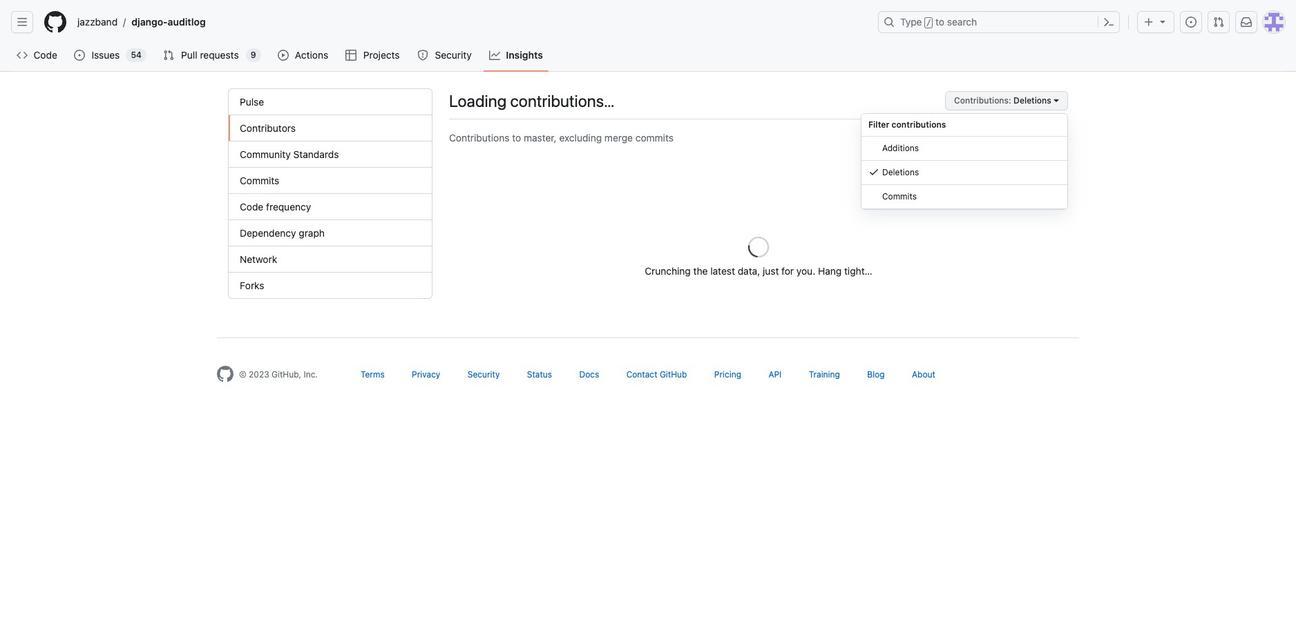 Task type: locate. For each thing, give the bounding box(es) containing it.
issue opened image
[[74, 50, 85, 61]]

deletions button
[[945, 91, 1068, 111]]

code
[[34, 49, 57, 61], [240, 201, 263, 213]]

contributors
[[240, 122, 296, 134]]

code frequency
[[240, 201, 311, 213]]

1 vertical spatial to
[[512, 132, 521, 144]]

latest
[[711, 265, 735, 277]]

graph image
[[489, 50, 500, 61]]

0 horizontal spatial /
[[123, 16, 126, 28]]

about link
[[912, 370, 936, 380]]

docs link
[[579, 370, 599, 380]]

1 vertical spatial code
[[240, 201, 263, 213]]

graph
[[299, 227, 325, 239]]

list
[[72, 11, 870, 33]]

code up dependency
[[240, 201, 263, 213]]

0 vertical spatial to
[[936, 16, 945, 28]]

code inside insights element
[[240, 201, 263, 213]]

0 horizontal spatial code
[[34, 49, 57, 61]]

pulse
[[240, 96, 264, 108]]

/ for jazzband
[[123, 16, 126, 28]]

insights element
[[228, 88, 433, 299]]

dependency
[[240, 227, 296, 239]]

/
[[123, 16, 126, 28], [926, 18, 931, 28]]

excluding
[[559, 132, 602, 144]]

network link
[[229, 247, 432, 273]]

commits down 'additions'
[[882, 191, 917, 202]]

0 vertical spatial deletions
[[1014, 95, 1052, 106]]

contributions to master, excluding merge commits
[[449, 132, 674, 144]]

loading
[[449, 91, 507, 111]]

deletions button
[[862, 161, 1068, 185]]

type
[[900, 16, 922, 28]]

/ inside jazzband / django-auditlog
[[123, 16, 126, 28]]

contributors link
[[229, 115, 432, 142]]

security link left graph icon at the top left of page
[[412, 45, 478, 66]]

privacy
[[412, 370, 440, 380]]

additions
[[882, 143, 919, 153]]

contact github
[[627, 370, 687, 380]]

© 2023 github, inc.
[[239, 370, 318, 380]]

django-auditlog link
[[126, 11, 211, 33]]

training
[[809, 370, 840, 380]]

actions link
[[272, 45, 335, 66]]

master,
[[524, 132, 557, 144]]

pricing
[[714, 370, 742, 380]]

commits down 'community'
[[240, 175, 279, 187]]

to
[[936, 16, 945, 28], [512, 132, 521, 144]]

for
[[782, 265, 794, 277]]

about
[[912, 370, 936, 380]]

terms link
[[361, 370, 385, 380]]

0 horizontal spatial commits
[[240, 175, 279, 187]]

2023
[[249, 370, 269, 380]]

/ left django-
[[123, 16, 126, 28]]

to left master,
[[512, 132, 521, 144]]

git pull request image
[[1213, 17, 1225, 28]]

0 vertical spatial commits
[[240, 175, 279, 187]]

community
[[240, 149, 291, 160]]

code right code icon
[[34, 49, 57, 61]]

requests
[[200, 49, 239, 61]]

1 horizontal spatial deletions
[[1014, 95, 1052, 106]]

0 vertical spatial code
[[34, 49, 57, 61]]

1 horizontal spatial homepage image
[[217, 366, 234, 383]]

projects
[[363, 49, 400, 61]]

plus image
[[1144, 17, 1155, 28]]

contact github link
[[627, 370, 687, 380]]

contact
[[627, 370, 658, 380]]

security link left status
[[468, 370, 500, 380]]

1 horizontal spatial to
[[936, 16, 945, 28]]

security right "shield" icon
[[435, 49, 472, 61]]

0 vertical spatial security
[[435, 49, 472, 61]]

filter
[[869, 120, 890, 130]]

filter contributions
[[869, 120, 946, 130]]

play image
[[278, 50, 289, 61]]

standards
[[293, 149, 339, 160]]

training link
[[809, 370, 840, 380]]

jazzband
[[77, 16, 118, 28]]

commits inside insights element
[[240, 175, 279, 187]]

security
[[435, 49, 472, 61], [468, 370, 500, 380]]

deletions
[[1014, 95, 1052, 106], [882, 167, 919, 178]]

contributions…
[[510, 91, 615, 111]]

0 horizontal spatial homepage image
[[44, 11, 66, 33]]

commits
[[240, 175, 279, 187], [882, 191, 917, 202]]

1 horizontal spatial /
[[926, 18, 931, 28]]

homepage image left © on the bottom left
[[217, 366, 234, 383]]

api link
[[769, 370, 782, 380]]

deletions inside popup button
[[1014, 95, 1052, 106]]

1 vertical spatial homepage image
[[217, 366, 234, 383]]

pricing link
[[714, 370, 742, 380]]

crunching the latest data, just for you. hang tight…
[[645, 265, 873, 277]]

to left search
[[936, 16, 945, 28]]

/ right type at the top right
[[926, 18, 931, 28]]

0 vertical spatial homepage image
[[44, 11, 66, 33]]

django-
[[132, 16, 168, 28]]

security left status
[[468, 370, 500, 380]]

tight…
[[844, 265, 873, 277]]

1 horizontal spatial commits
[[882, 191, 917, 202]]

menu
[[861, 113, 1068, 210]]

1 horizontal spatial code
[[240, 201, 263, 213]]

inc.
[[304, 370, 318, 380]]

list containing jazzband
[[72, 11, 870, 33]]

contributions
[[892, 120, 946, 130]]

security link
[[412, 45, 478, 66], [468, 370, 500, 380]]

0 horizontal spatial to
[[512, 132, 521, 144]]

homepage image
[[44, 11, 66, 33], [217, 366, 234, 383]]

commits button
[[862, 185, 1068, 209]]

notifications image
[[1241, 17, 1252, 28]]

/ inside type / to search
[[926, 18, 931, 28]]

1 vertical spatial deletions
[[882, 167, 919, 178]]

1 vertical spatial security link
[[468, 370, 500, 380]]

1 vertical spatial commits
[[882, 191, 917, 202]]

command palette image
[[1104, 17, 1115, 28]]

type / to search
[[900, 16, 977, 28]]

git pull request image
[[163, 50, 174, 61]]

homepage image up code link
[[44, 11, 66, 33]]

check image
[[869, 167, 880, 178]]

frequency
[[266, 201, 311, 213]]

auditlog
[[168, 16, 206, 28]]

blog
[[867, 370, 885, 380]]

0 horizontal spatial deletions
[[882, 167, 919, 178]]



Task type: vqa. For each thing, say whether or not it's contained in the screenshot.
Community Standards
yes



Task type: describe. For each thing, give the bounding box(es) containing it.
©
[[239, 370, 247, 380]]

privacy link
[[412, 370, 440, 380]]

github,
[[272, 370, 301, 380]]

network
[[240, 254, 277, 265]]

just
[[763, 265, 779, 277]]

projects link
[[340, 45, 406, 66]]

the
[[694, 265, 708, 277]]

community standards link
[[229, 142, 432, 168]]

crunching
[[645, 265, 691, 277]]

pull requests
[[181, 49, 239, 61]]

additions button
[[862, 137, 1068, 161]]

54
[[131, 50, 142, 60]]

api
[[769, 370, 782, 380]]

commits
[[636, 132, 674, 144]]

dependency graph link
[[229, 220, 432, 247]]

9
[[251, 50, 256, 60]]

1 vertical spatial security
[[468, 370, 500, 380]]

status
[[527, 370, 552, 380]]

forks
[[240, 280, 264, 292]]

shield image
[[417, 50, 428, 61]]

0 vertical spatial security link
[[412, 45, 478, 66]]

code frequency link
[[229, 194, 432, 220]]

actions
[[295, 49, 328, 61]]

loading contributions…
[[449, 91, 615, 111]]

triangle down image
[[1158, 16, 1169, 27]]

terms
[[361, 370, 385, 380]]

community standards
[[240, 149, 339, 160]]

data,
[[738, 265, 760, 277]]

jazzband link
[[72, 11, 123, 33]]

code link
[[11, 45, 63, 66]]

insights
[[506, 49, 543, 61]]

insights link
[[484, 45, 549, 66]]

github
[[660, 370, 687, 380]]

issues
[[92, 49, 120, 61]]

dependency graph
[[240, 227, 325, 239]]

search
[[947, 16, 977, 28]]

pull
[[181, 49, 197, 61]]

deletions inside button
[[882, 167, 919, 178]]

issue opened image
[[1186, 17, 1197, 28]]

you.
[[797, 265, 816, 277]]

docs
[[579, 370, 599, 380]]

code for code frequency
[[240, 201, 263, 213]]

merge
[[605, 132, 633, 144]]

code image
[[17, 50, 28, 61]]

status link
[[527, 370, 552, 380]]

pulse link
[[229, 89, 432, 115]]

contributions
[[449, 132, 510, 144]]

commits inside button
[[882, 191, 917, 202]]

/ for type
[[926, 18, 931, 28]]

table image
[[346, 50, 357, 61]]

blog link
[[867, 370, 885, 380]]

code for code
[[34, 49, 57, 61]]

hang
[[818, 265, 842, 277]]

menu containing filter contributions
[[861, 113, 1068, 210]]

jazzband / django-auditlog
[[77, 16, 206, 28]]

commits link
[[229, 168, 432, 194]]

forks link
[[229, 273, 432, 299]]



